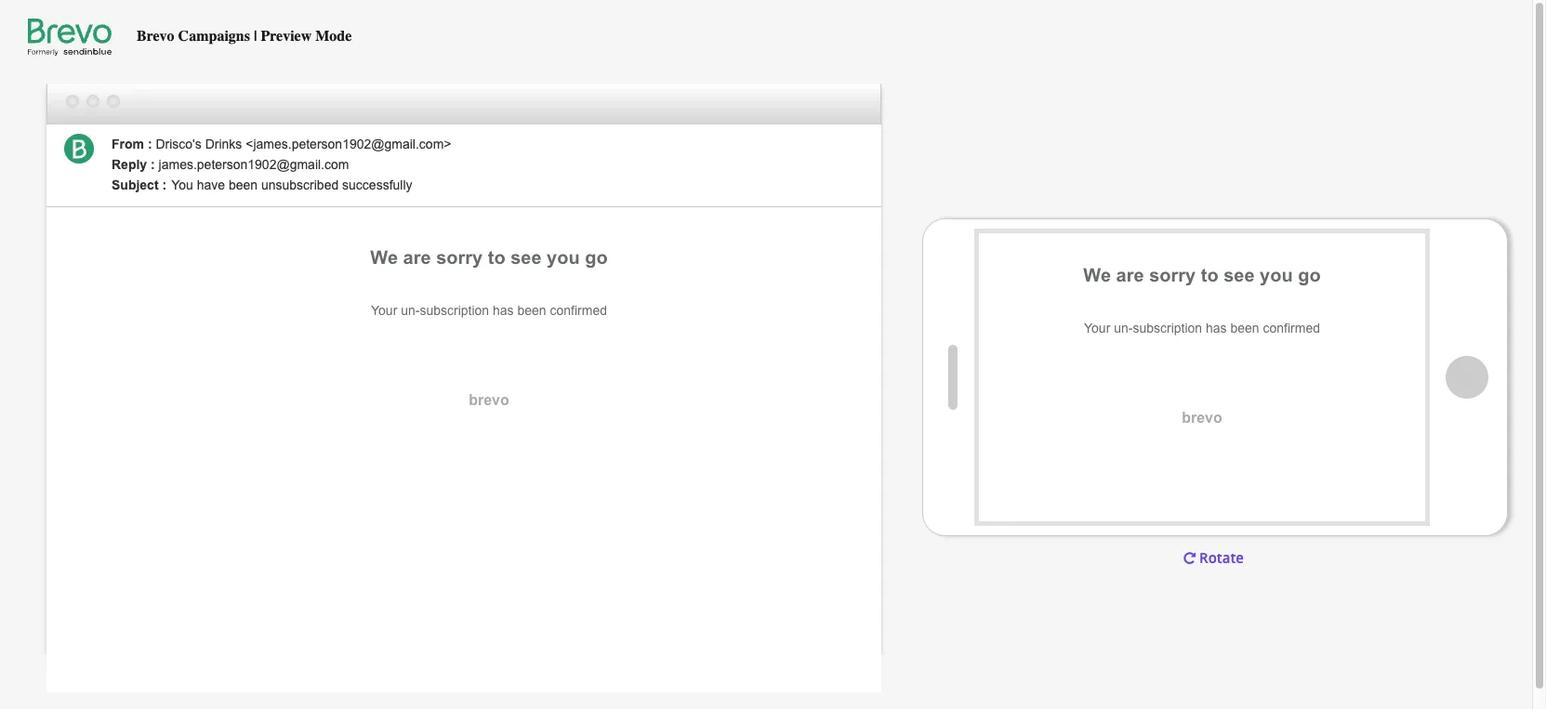Task type: locate. For each thing, give the bounding box(es) containing it.
unsubscribed
[[261, 178, 339, 192]]

:
[[148, 137, 152, 152], [151, 157, 155, 172], [162, 178, 167, 192]]

mode
[[315, 28, 352, 45]]

0 vertical spatial :
[[148, 137, 152, 152]]

james.peterson1902@gmail.com up the successfully
[[253, 137, 444, 152]]

: left you
[[162, 178, 167, 192]]

0 vertical spatial james.peterson1902@gmail.com
[[253, 137, 444, 152]]

reply
[[112, 157, 147, 172]]

: right reply
[[151, 157, 155, 172]]

from : drisco's drinks < james.peterson1902@gmail.com > reply : james.peterson1902@gmail.com subject : you have been unsubscribed successfully
[[112, 137, 451, 192]]

1 vertical spatial james.peterson1902@gmail.com
[[159, 157, 349, 172]]

brevo
[[137, 28, 174, 45]]

campaigns
[[178, 28, 250, 45]]

james.peterson1902@gmail.com down '<'
[[159, 157, 349, 172]]

james.peterson1902@gmail.com
[[253, 137, 444, 152], [159, 157, 349, 172]]

repeat image
[[1184, 551, 1196, 565]]

: right 'from'
[[148, 137, 152, 152]]

been
[[229, 178, 258, 192]]



Task type: describe. For each thing, give the bounding box(es) containing it.
>
[[444, 137, 451, 152]]

<
[[246, 137, 253, 152]]

you
[[171, 178, 193, 192]]

subject
[[112, 178, 159, 192]]

successfully
[[342, 178, 412, 192]]

1 vertical spatial :
[[151, 157, 155, 172]]

drisco's
[[156, 137, 202, 152]]

brevo campaigns  | preview mode link
[[19, 19, 358, 67]]

from
[[112, 137, 144, 152]]

rotate
[[1196, 549, 1244, 567]]

2 vertical spatial :
[[162, 178, 167, 192]]

brevo campaigns  | preview mode
[[137, 28, 352, 45]]

|
[[254, 28, 257, 45]]

preview
[[261, 28, 312, 45]]

drinks
[[205, 137, 242, 152]]

have
[[197, 178, 225, 192]]



Task type: vqa. For each thing, say whether or not it's contained in the screenshot.
Drisco's
yes



